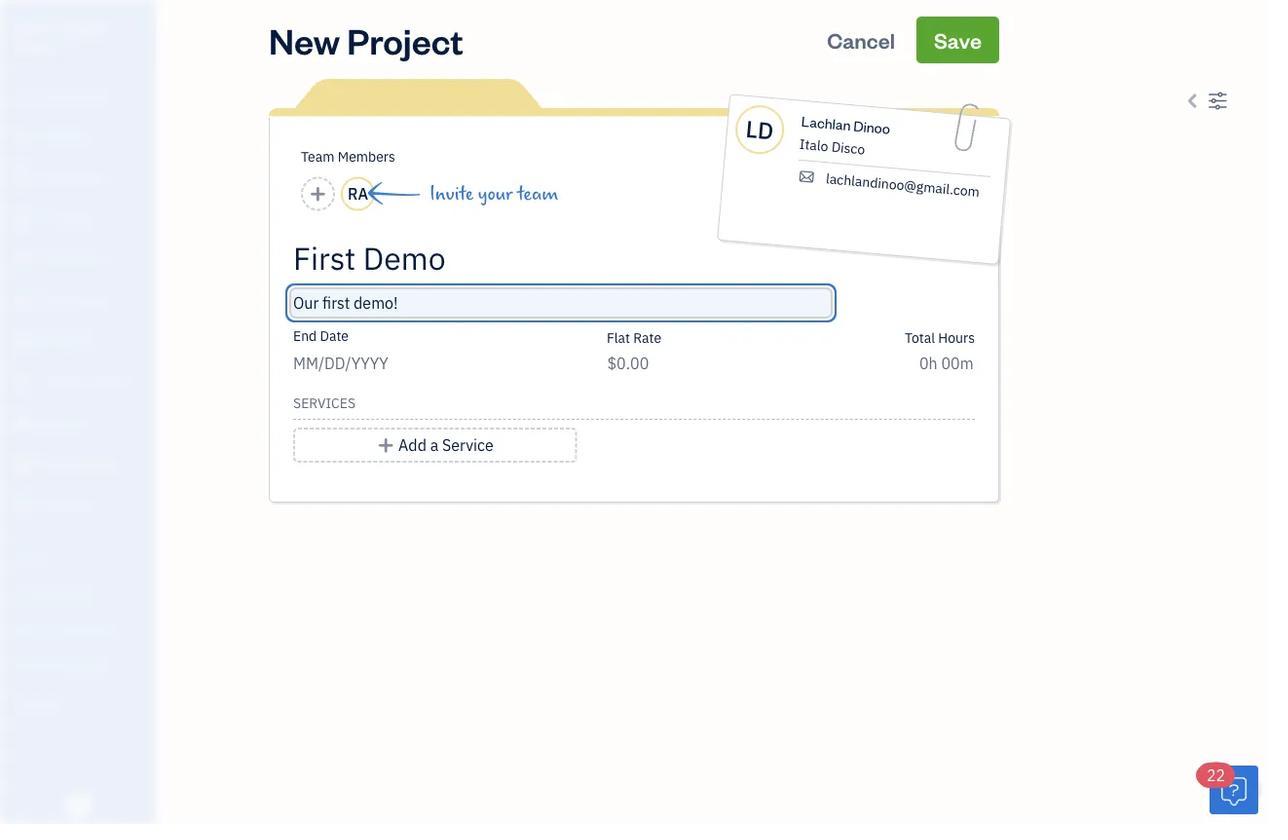 Task type: describe. For each thing, give the bounding box(es) containing it.
lachlan
[[801, 111, 852, 134]]

items and services link
[[5, 613, 150, 647]]

Amount (USD) text field
[[607, 353, 650, 374]]

timer image
[[13, 373, 36, 393]]

lachlandinoo@gmail.com
[[825, 169, 981, 201]]

money image
[[13, 414, 36, 434]]

add team member image
[[309, 182, 327, 206]]

dashboard image
[[13, 87, 36, 106]]

hours
[[939, 328, 975, 346]]

resource center badge image
[[1210, 766, 1259, 814]]

save button
[[917, 17, 1000, 63]]

team inside main element
[[15, 585, 45, 601]]

project
[[347, 17, 464, 63]]

apps
[[15, 549, 44, 565]]

End date in  format text field
[[293, 353, 521, 374]]

Project Name text field
[[293, 239, 829, 278]]

save
[[934, 26, 982, 54]]

dinoo
[[853, 116, 891, 138]]

date
[[320, 327, 349, 345]]

bank
[[15, 657, 43, 673]]

22 button
[[1197, 763, 1259, 814]]

lachlan dinoo italo disco
[[799, 111, 891, 158]]

invite
[[430, 183, 474, 205]]

apps link
[[5, 541, 150, 575]]

project image
[[13, 332, 36, 352]]

settings link
[[5, 685, 150, 719]]

report image
[[13, 496, 36, 515]]

team
[[517, 183, 558, 205]]

disco
[[831, 138, 866, 158]]

new project
[[269, 17, 464, 63]]

service
[[442, 435, 494, 455]]

Hourly Budget text field
[[920, 353, 975, 374]]

invoice image
[[13, 209, 36, 229]]

freshbooks image
[[62, 793, 94, 816]]

end
[[293, 327, 317, 345]]

items and services
[[15, 621, 117, 637]]

add a service
[[399, 435, 494, 455]]

cancel button
[[810, 17, 913, 63]]

estimate image
[[13, 169, 36, 188]]

flat rate
[[607, 328, 662, 346]]

expense image
[[13, 291, 36, 311]]



Task type: locate. For each thing, give the bounding box(es) containing it.
Project Description text field
[[293, 291, 829, 315]]

members
[[338, 148, 395, 166], [48, 585, 99, 601]]

team
[[301, 148, 335, 166], [15, 585, 45, 601]]

team members link
[[5, 577, 150, 611]]

main element
[[0, 0, 205, 824]]

oranges
[[52, 18, 107, 37]]

0 horizontal spatial team
[[15, 585, 45, 601]]

a
[[430, 435, 439, 455]]

add a service button
[[293, 428, 577, 463]]

total hours
[[905, 328, 975, 346]]

team members up and on the left
[[15, 585, 99, 601]]

members down apps link
[[48, 585, 99, 601]]

1 horizontal spatial services
[[293, 394, 356, 412]]

members up the ra
[[338, 148, 395, 166]]

team up the add team member icon
[[301, 148, 335, 166]]

1 vertical spatial team
[[15, 585, 45, 601]]

cancel
[[827, 26, 895, 54]]

services down end date at the top of page
[[293, 394, 356, 412]]

services inside main element
[[70, 621, 117, 637]]

1 vertical spatial members
[[48, 585, 99, 601]]

0 horizontal spatial team members
[[15, 585, 99, 601]]

ruby
[[16, 18, 49, 37]]

payment image
[[13, 250, 36, 270]]

team members
[[301, 148, 395, 166], [15, 585, 99, 601]]

settings
[[15, 693, 59, 709]]

rate
[[633, 328, 662, 346]]

team up items
[[15, 585, 45, 601]]

1 horizontal spatial members
[[338, 148, 395, 166]]

client image
[[13, 128, 36, 147]]

services
[[293, 394, 356, 412], [70, 621, 117, 637]]

plus image
[[377, 434, 395, 457]]

team members up the ra
[[301, 148, 395, 166]]

ld
[[745, 113, 775, 146]]

0 vertical spatial team members
[[301, 148, 395, 166]]

members inside main element
[[48, 585, 99, 601]]

and
[[47, 621, 68, 637]]

invite your team
[[430, 183, 558, 205]]

add
[[399, 435, 427, 455]]

1 vertical spatial team members
[[15, 585, 99, 601]]

total
[[905, 328, 935, 346]]

0 horizontal spatial members
[[48, 585, 99, 601]]

services right and on the left
[[70, 621, 117, 637]]

new
[[269, 17, 340, 63]]

connections
[[45, 657, 114, 673]]

end date
[[293, 327, 349, 345]]

chevronleft image
[[1184, 89, 1204, 112]]

your
[[478, 183, 513, 205]]

bank connections link
[[5, 649, 150, 683]]

chart image
[[13, 455, 36, 474]]

0 vertical spatial services
[[293, 394, 356, 412]]

owner
[[16, 38, 54, 55]]

italo
[[799, 135, 829, 155]]

0 horizontal spatial services
[[70, 621, 117, 637]]

ra
[[348, 184, 368, 204]]

1 vertical spatial services
[[70, 621, 117, 637]]

0 vertical spatial members
[[338, 148, 395, 166]]

0 vertical spatial team
[[301, 148, 335, 166]]

flat
[[607, 328, 630, 346]]

bank connections
[[15, 657, 114, 673]]

1 horizontal spatial team members
[[301, 148, 395, 166]]

ruby oranges owner
[[16, 18, 107, 55]]

items
[[15, 621, 45, 637]]

22
[[1207, 765, 1226, 786]]

envelope image
[[796, 168, 817, 185]]

settings image
[[1208, 89, 1228, 112]]

team members inside team members link
[[15, 585, 99, 601]]

1 horizontal spatial team
[[301, 148, 335, 166]]



Task type: vqa. For each thing, say whether or not it's contained in the screenshot.
Lachlandinoo@Gmail.Com
yes



